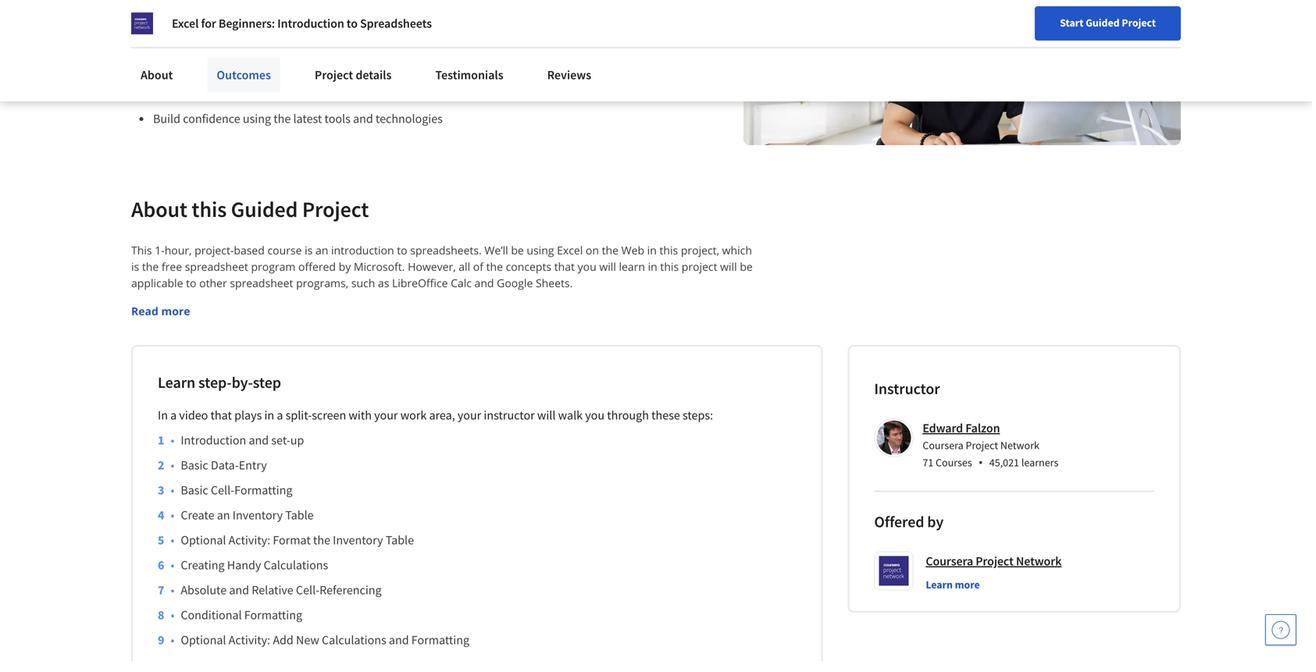Task type: locate. For each thing, give the bounding box(es) containing it.
spreadsheet
[[185, 259, 248, 274], [230, 276, 293, 291]]

based
[[234, 243, 265, 258]]

1 vertical spatial using
[[527, 243, 554, 258]]

1 horizontal spatial that
[[555, 259, 575, 274]]

0 horizontal spatial that
[[211, 408, 232, 423]]

will left learn
[[600, 259, 616, 274]]

for universities
[[231, 8, 312, 23]]

basic up create
[[181, 483, 208, 498]]

None search field
[[223, 41, 598, 72]]

• basic data-entry
[[171, 458, 267, 473]]

1 horizontal spatial using
[[527, 243, 554, 258]]

• left conditional
[[171, 608, 175, 624]]

optional for optional activity: add new calculations and formatting
[[181, 633, 226, 649]]

0 vertical spatial to
[[347, 16, 358, 31]]

coursera project network image
[[131, 13, 153, 34]]

to
[[347, 16, 358, 31], [397, 243, 408, 258], [186, 276, 197, 291]]

2 your from the left
[[458, 408, 482, 423]]

introduction up experts at the top of the page
[[278, 16, 344, 31]]

in inside learn, practice, and apply job-ready skills in less than 2 hours
[[522, 0, 540, 18]]

that inside this 1-hour, project-based course is an introduction to spreadsheets. we'll be using excel on the web in this project, which is the free spreadsheet program offered by microsoft. however, all of the concepts that you will learn in this project will be applicable to other spreadsheet programs, such as libreoffice calc and google sheets.
[[555, 259, 575, 274]]

a
[[170, 408, 177, 423], [277, 408, 283, 423]]

learn for learn more
[[926, 578, 953, 592]]

banner navigation
[[13, 0, 440, 31]]

project inside edward falzon coursera project network 71 courses • 45,021 learners
[[966, 439, 999, 453]]

0 vertical spatial be
[[511, 243, 524, 258]]

set-
[[271, 433, 291, 448]]

will down which
[[721, 259, 737, 274]]

with
[[349, 408, 372, 423]]

• inside edward falzon coursera project network 71 courses • 45,021 learners
[[979, 454, 984, 471]]

in right plays
[[264, 408, 274, 423]]

is up offered
[[305, 243, 313, 258]]

0 vertical spatial basic
[[181, 458, 208, 473]]

project up introduction
[[302, 196, 369, 223]]

1 vertical spatial coursera
[[926, 554, 974, 570]]

0 vertical spatial more
[[161, 304, 190, 319]]

3 for from the left
[[337, 8, 354, 23]]

the up applicable
[[142, 259, 159, 274]]

0 horizontal spatial more
[[161, 304, 190, 319]]

1 vertical spatial learn
[[926, 578, 953, 592]]

0 horizontal spatial a
[[170, 408, 177, 423]]

0 horizontal spatial on
[[216, 86, 229, 101]]

about up the 1-
[[131, 196, 187, 223]]

0 vertical spatial about
[[141, 67, 173, 83]]

this 1-hour, project-based course is an introduction to spreadsheets. we'll be using excel on the web in this project, which is the free spreadsheet program offered by microsoft. however, all of the concepts that you will learn in this project will be applicable to other spreadsheet programs, such as libreoffice calc and google sheets.
[[131, 243, 756, 291]]

offered
[[299, 259, 336, 274]]

• basic cell-formatting
[[171, 483, 293, 498]]

1 horizontal spatial to
[[347, 16, 358, 31]]

1 horizontal spatial an
[[316, 243, 328, 258]]

hands-
[[180, 86, 216, 101]]

0 vertical spatial optional
[[181, 533, 226, 549]]

0 horizontal spatial by
[[339, 259, 351, 274]]

for left hours
[[129, 8, 146, 23]]

1 vertical spatial this
[[660, 243, 678, 258]]

you right walk
[[585, 408, 605, 423]]

project
[[1122, 16, 1157, 30], [315, 67, 353, 83], [302, 196, 369, 223], [966, 439, 999, 453], [976, 554, 1014, 570]]

excel up sheets.
[[557, 243, 583, 258]]

guided inside 'button'
[[1086, 16, 1120, 30]]

1 horizontal spatial be
[[740, 259, 753, 274]]

project-
[[195, 243, 234, 258]]

practice,
[[194, 0, 275, 18]]

you
[[578, 259, 597, 274], [585, 408, 605, 423]]

project up real-
[[315, 67, 353, 83]]

1 vertical spatial on
[[586, 243, 599, 258]]

an
[[316, 243, 328, 258], [217, 508, 230, 523]]

courses
[[936, 456, 973, 470]]

1 horizontal spatial your
[[458, 408, 482, 423]]

1 vertical spatial optional
[[181, 633, 226, 649]]

0 vertical spatial excel
[[172, 16, 199, 31]]

optional down conditional
[[181, 633, 226, 649]]

through
[[607, 408, 649, 423]]

programs,
[[296, 276, 349, 291]]

spreadsheet down program
[[230, 276, 293, 291]]

about
[[141, 67, 173, 83], [131, 196, 187, 223]]

which
[[723, 243, 752, 258]]

• down • conditional formatting
[[171, 633, 175, 649]]

be down which
[[740, 259, 753, 274]]

1 vertical spatial you
[[585, 408, 605, 423]]

coursera down edward
[[923, 439, 964, 453]]

read more
[[131, 304, 190, 319]]

reviews
[[547, 67, 592, 83]]

we'll
[[485, 243, 508, 258]]

calculations
[[264, 558, 328, 574], [322, 633, 387, 649]]

1 vertical spatial cell-
[[296, 583, 320, 599]]

for for businesses
[[129, 8, 146, 23]]

will
[[600, 259, 616, 274], [721, 259, 737, 274], [538, 408, 556, 423]]

that
[[555, 259, 575, 274], [211, 408, 232, 423]]

microsoft.
[[354, 259, 405, 274]]

2 vertical spatial to
[[186, 276, 197, 291]]

learn
[[619, 259, 645, 274]]

1 horizontal spatial a
[[277, 408, 283, 423]]

network
[[1001, 439, 1040, 453], [1017, 554, 1062, 570]]

to left 'spreadsheets'
[[347, 16, 358, 31]]

0 vertical spatial activity:
[[229, 533, 270, 549]]

0 vertical spatial that
[[555, 259, 575, 274]]

project down the falzon
[[966, 439, 999, 453]]

1 vertical spatial more
[[955, 578, 980, 592]]

inventory
[[233, 508, 283, 523], [333, 533, 383, 549]]

1 horizontal spatial cell-
[[296, 583, 320, 599]]

1 horizontal spatial more
[[955, 578, 980, 592]]

• left absolute
[[171, 583, 175, 599]]

0 vertical spatial this
[[192, 196, 227, 223]]

learners
[[1022, 456, 1059, 470]]

english button
[[985, 31, 1079, 82]]

2 horizontal spatial for
[[337, 8, 354, 23]]

spreadsheets
[[360, 16, 432, 31]]

concepts
[[506, 259, 552, 274]]

0 vertical spatial network
[[1001, 439, 1040, 453]]

2
[[131, 19, 142, 46]]

• up • basic data-entry at the left bottom
[[171, 433, 175, 448]]

1 vertical spatial basic
[[181, 483, 208, 498]]

by right offered
[[928, 513, 944, 532]]

0 vertical spatial an
[[316, 243, 328, 258]]

0 horizontal spatial is
[[131, 259, 139, 274]]

as
[[378, 276, 389, 291]]

more right read
[[161, 304, 190, 319]]

1 horizontal spatial guided
[[1086, 16, 1120, 30]]

the right 'of'
[[487, 259, 503, 274]]

1 optional from the top
[[181, 533, 226, 549]]

2 optional from the top
[[181, 633, 226, 649]]

for
[[201, 16, 216, 31]]

• for • optional activity: add new calculations and formatting
[[171, 633, 175, 649]]

0 vertical spatial cell-
[[211, 483, 235, 498]]

for governments
[[337, 8, 427, 23]]

on down training
[[216, 86, 229, 101]]

your right with
[[374, 408, 398, 423]]

1 vertical spatial activity:
[[229, 633, 270, 649]]

than
[[584, 0, 627, 18]]

for right for
[[231, 8, 248, 23]]

is down this in the left top of the page
[[131, 259, 139, 274]]

1 horizontal spatial for
[[231, 8, 248, 23]]

table
[[285, 508, 314, 523], [386, 533, 414, 549]]

• left "creating"
[[171, 558, 175, 574]]

1 horizontal spatial learn
[[926, 578, 953, 592]]

will left walk
[[538, 408, 556, 423]]

1 vertical spatial to
[[397, 243, 408, 258]]

1 vertical spatial guided
[[231, 196, 298, 223]]

job
[[387, 86, 404, 101]]

0 horizontal spatial learn
[[158, 373, 195, 393]]

1 vertical spatial inventory
[[333, 533, 383, 549]]

ready
[[413, 0, 466, 18]]

1 horizontal spatial excel
[[557, 243, 583, 258]]

using inside this 1-hour, project-based course is an introduction to spreadsheets. we'll be using excel on the web in this project, which is the free spreadsheet program offered by microsoft. however, all of the concepts that you will learn in this project will be applicable to other spreadsheet programs, such as libreoffice calc and google sheets.
[[527, 243, 554, 258]]

learn inside button
[[926, 578, 953, 592]]

learn down coursera project network at the right
[[926, 578, 953, 592]]

1 horizontal spatial on
[[586, 243, 599, 258]]

0 vertical spatial you
[[578, 259, 597, 274]]

project right "start" on the top right of the page
[[1122, 16, 1157, 30]]

1 horizontal spatial inventory
[[333, 533, 383, 549]]

that left plays
[[211, 408, 232, 423]]

this left project, on the right
[[660, 243, 678, 258]]

inventory down • basic cell-formatting
[[233, 508, 283, 523]]

you left learn
[[578, 259, 597, 274]]

2 activity: from the top
[[229, 633, 270, 649]]

the left latest
[[274, 111, 291, 126]]

activity: up • creating handy calculations
[[229, 533, 270, 549]]

for for universities
[[231, 8, 248, 23]]

an right create
[[217, 508, 230, 523]]

about up gain
[[141, 67, 173, 83]]

• left data-
[[171, 458, 175, 473]]

calculations right new
[[322, 633, 387, 649]]

0 vertical spatial coursera
[[923, 439, 964, 453]]

2 basic from the top
[[181, 483, 208, 498]]

1 horizontal spatial is
[[305, 243, 313, 258]]

1 for from the left
[[129, 8, 146, 23]]

1 vertical spatial that
[[211, 408, 232, 423]]

this left project at the top of page
[[661, 259, 679, 274]]

calculations down • optional activity: format the inventory table at the left bottom of the page
[[264, 558, 328, 574]]

• for • optional activity: format the inventory table
[[171, 533, 175, 549]]

be up the concepts
[[511, 243, 524, 258]]

guided right "start" on the top right of the page
[[1086, 16, 1120, 30]]

offered by
[[875, 513, 944, 532]]

activity: down • conditional formatting
[[229, 633, 270, 649]]

instructor
[[484, 408, 535, 423]]

hours
[[147, 19, 200, 46]]

• left 45,021
[[979, 454, 984, 471]]

project details link
[[305, 58, 401, 92]]

conditional
[[181, 608, 242, 624]]

by inside this 1-hour, project-based course is an introduction to spreadsheets. we'll be using excel on the web in this project, which is the free spreadsheet program offered by microsoft. however, all of the concepts that you will learn in this project will be applicable to other spreadsheet programs, such as libreoffice calc and google sheets.
[[339, 259, 351, 274]]

that up sheets.
[[555, 259, 575, 274]]

in left less
[[522, 0, 540, 18]]

• for • introduction and set-up
[[171, 433, 175, 448]]

to up microsoft.
[[397, 243, 408, 258]]

0 vertical spatial spreadsheet
[[185, 259, 248, 274]]

excel
[[172, 16, 199, 31], [557, 243, 583, 258]]

optional
[[181, 533, 226, 549], [181, 633, 226, 649]]

1 vertical spatial is
[[131, 259, 139, 274]]

71
[[923, 456, 934, 470]]

• down • create an inventory table
[[171, 533, 175, 549]]

1 vertical spatial about
[[131, 196, 187, 223]]

guided up based at top left
[[231, 196, 298, 223]]

introduction
[[278, 16, 344, 31], [181, 433, 246, 448]]

cell- right relative
[[296, 583, 320, 599]]

applicable
[[131, 276, 183, 291]]

1 basic from the top
[[181, 458, 208, 473]]

step
[[253, 373, 281, 393]]

0 vertical spatial table
[[285, 508, 314, 523]]

1 vertical spatial table
[[386, 533, 414, 549]]

your right area,
[[458, 408, 482, 423]]

0 horizontal spatial for
[[129, 8, 146, 23]]

introduction up • basic data-entry at the left bottom
[[181, 433, 246, 448]]

a right in
[[170, 408, 177, 423]]

using up the concepts
[[527, 243, 554, 258]]

and inside learn, practice, and apply job-ready skills in less than 2 hours
[[279, 0, 315, 18]]

build
[[153, 111, 181, 126]]

such
[[351, 276, 375, 291]]

of
[[473, 259, 484, 274]]

you inside this 1-hour, project-based course is an introduction to spreadsheets. we'll be using excel on the web in this project, which is the free spreadsheet program offered by microsoft. however, all of the concepts that you will learn in this project will be applicable to other spreadsheet programs, such as libreoffice calc and google sheets.
[[578, 259, 597, 274]]

these
[[652, 408, 680, 423]]

2 vertical spatial this
[[661, 259, 679, 274]]

0 vertical spatial calculations
[[264, 558, 328, 574]]

1 your from the left
[[374, 408, 398, 423]]

more down coursera project network at the right
[[955, 578, 980, 592]]

learn
[[158, 373, 195, 393], [926, 578, 953, 592]]

1 horizontal spatial introduction
[[278, 16, 344, 31]]

0 horizontal spatial cell-
[[211, 483, 235, 498]]

• left create
[[171, 508, 175, 523]]

help center image
[[1272, 621, 1291, 640]]

training
[[196, 61, 236, 76]]

1 vertical spatial introduction
[[181, 433, 246, 448]]

• down • basic data-entry at the left bottom
[[171, 483, 175, 498]]

basic for basic data-entry
[[181, 458, 208, 473]]

your
[[374, 408, 398, 423], [458, 408, 482, 423]]

this up project-
[[192, 196, 227, 223]]

google
[[497, 276, 533, 291]]

an inside this 1-hour, project-based course is an introduction to spreadsheets. we'll be using excel on the web in this project, which is the free spreadsheet program offered by microsoft. however, all of the concepts that you will learn in this project will be applicable to other spreadsheet programs, such as libreoffice calc and google sheets.
[[316, 243, 328, 258]]

1 activity: from the top
[[229, 533, 270, 549]]

learn up in
[[158, 373, 195, 393]]

an up offered
[[316, 243, 328, 258]]

• absolute and relative cell-referencing
[[171, 583, 382, 599]]

about link
[[131, 58, 182, 92]]

1 a from the left
[[170, 408, 177, 423]]

for left governments
[[337, 8, 354, 23]]

0 horizontal spatial to
[[186, 276, 197, 291]]

1 vertical spatial by
[[928, 513, 944, 532]]

0 horizontal spatial guided
[[231, 196, 298, 223]]

•
[[171, 433, 175, 448], [979, 454, 984, 471], [171, 458, 175, 473], [171, 483, 175, 498], [171, 508, 175, 523], [171, 533, 175, 549], [171, 558, 175, 574], [171, 583, 175, 599], [171, 608, 175, 624], [171, 633, 175, 649]]

excel left for
[[172, 16, 199, 31]]

spreadsheet down project-
[[185, 259, 248, 274]]

0 vertical spatial inventory
[[233, 508, 283, 523]]

to left other
[[186, 276, 197, 291]]

• for • create an inventory table
[[171, 508, 175, 523]]

coursera up learn more button
[[926, 554, 974, 570]]

work
[[401, 408, 427, 423]]

excel inside this 1-hour, project-based course is an introduction to spreadsheets. we'll be using excel on the web in this project, which is the free spreadsheet program offered by microsoft. however, all of the concepts that you will learn in this project will be applicable to other spreadsheet programs, such as libreoffice calc and google sheets.
[[557, 243, 583, 258]]

2 for from the left
[[231, 8, 248, 23]]

0 horizontal spatial be
[[511, 243, 524, 258]]

1 vertical spatial an
[[217, 508, 230, 523]]

a left split-
[[277, 408, 283, 423]]

• for • conditional formatting
[[171, 608, 175, 624]]

inventory up referencing
[[333, 533, 383, 549]]

on
[[216, 86, 229, 101], [586, 243, 599, 258]]

coursera
[[923, 439, 964, 453], [926, 554, 974, 570]]

basic left data-
[[181, 458, 208, 473]]

about this guided project
[[131, 196, 369, 223]]

the
[[274, 111, 291, 126], [602, 243, 619, 258], [142, 259, 159, 274], [487, 259, 503, 274], [313, 533, 331, 549]]

about for about this guided project
[[131, 196, 187, 223]]

by down introduction
[[339, 259, 351, 274]]

confidence
[[183, 111, 240, 126]]

0 vertical spatial learn
[[158, 373, 195, 393]]

less
[[544, 0, 579, 18]]

coursera project network link
[[926, 552, 1062, 571]]

start
[[1060, 16, 1084, 30]]

0 vertical spatial guided
[[1086, 16, 1120, 30]]

introduction
[[331, 243, 394, 258]]

optional up "creating"
[[181, 533, 226, 549]]

using down 'experience'
[[243, 111, 271, 126]]

cell- down data-
[[211, 483, 235, 498]]

1 vertical spatial excel
[[557, 243, 583, 258]]

basic
[[181, 458, 208, 473], [181, 483, 208, 498]]

from
[[239, 61, 264, 76]]

on left web
[[586, 243, 599, 258]]

add
[[273, 633, 294, 649]]

0 horizontal spatial using
[[243, 111, 271, 126]]

0 vertical spatial by
[[339, 259, 351, 274]]

project,
[[681, 243, 720, 258]]

0 horizontal spatial your
[[374, 408, 398, 423]]

be
[[511, 243, 524, 258], [740, 259, 753, 274]]



Task type: describe. For each thing, give the bounding box(es) containing it.
1-
[[155, 243, 165, 258]]

handy
[[227, 558, 261, 574]]

experts
[[312, 61, 351, 76]]

excel for beginners: introduction to spreadsheets
[[172, 16, 432, 31]]

outcomes link
[[207, 58, 280, 92]]

absolute
[[181, 583, 227, 599]]

apply
[[319, 0, 372, 18]]

• optional activity: format the inventory table
[[171, 533, 414, 549]]

1 vertical spatial network
[[1017, 554, 1062, 570]]

0 vertical spatial formatting
[[235, 483, 293, 498]]

1 horizontal spatial table
[[386, 533, 414, 549]]

coursera inside edward falzon coursera project network 71 courses • 45,021 learners
[[923, 439, 964, 453]]

project
[[682, 259, 718, 274]]

0 vertical spatial using
[[243, 111, 271, 126]]

web
[[622, 243, 645, 258]]

45,021
[[990, 456, 1020, 470]]

plays
[[234, 408, 262, 423]]

new
[[296, 633, 319, 649]]

testimonials
[[436, 67, 504, 83]]

0 horizontal spatial inventory
[[233, 508, 283, 523]]

• for • creating handy calculations
[[171, 558, 175, 574]]

more for learn more
[[955, 578, 980, 592]]

split-
[[286, 408, 312, 423]]

solving
[[291, 86, 329, 101]]

the left web
[[602, 243, 619, 258]]

optional for optional activity: format the inventory table
[[181, 533, 226, 549]]

skills
[[470, 0, 517, 18]]

learn,
[[131, 0, 190, 18]]

2 horizontal spatial will
[[721, 259, 737, 274]]

learn for learn step-by-step
[[158, 373, 195, 393]]

1 vertical spatial be
[[740, 259, 753, 274]]

entry
[[239, 458, 267, 473]]

calc
[[451, 276, 472, 291]]

screen
[[312, 408, 346, 423]]

activity: for format
[[229, 533, 270, 549]]

gain hands-on experience solving real-world job tasks
[[153, 86, 434, 101]]

• optional activity: add new calculations and formatting
[[171, 633, 470, 649]]

however,
[[408, 259, 456, 274]]

about for about
[[141, 67, 173, 83]]

project up learn more button
[[976, 554, 1014, 570]]

in
[[158, 408, 168, 423]]

0 horizontal spatial an
[[217, 508, 230, 523]]

read more button
[[131, 303, 190, 320]]

2 horizontal spatial to
[[397, 243, 408, 258]]

1 vertical spatial spreadsheet
[[230, 276, 293, 291]]

data-
[[211, 458, 239, 473]]

walk
[[558, 408, 583, 423]]

• conditional formatting
[[171, 608, 302, 624]]

area,
[[429, 408, 455, 423]]

1 horizontal spatial by
[[928, 513, 944, 532]]

libreoffice
[[392, 276, 448, 291]]

businesses
[[149, 8, 206, 23]]

0 vertical spatial on
[[216, 86, 229, 101]]

sheets.
[[536, 276, 573, 291]]

testimonials link
[[426, 58, 513, 92]]

network inside edward falzon coursera project network 71 courses • 45,021 learners
[[1001, 439, 1040, 453]]

for businesses
[[129, 8, 206, 23]]

0 vertical spatial is
[[305, 243, 313, 258]]

governments
[[357, 8, 427, 23]]

• for • absolute and relative cell-referencing
[[171, 583, 175, 599]]

spreadsheets.
[[410, 243, 482, 258]]

coursera project network
[[926, 554, 1062, 570]]

0 horizontal spatial excel
[[172, 16, 199, 31]]

instructor
[[875, 379, 940, 399]]

real-
[[331, 86, 355, 101]]

this
[[131, 243, 152, 258]]

1 horizontal spatial will
[[600, 259, 616, 274]]

edward
[[923, 421, 964, 436]]

english
[[1013, 49, 1051, 64]]

job-
[[376, 0, 413, 18]]

• create an inventory table
[[171, 508, 314, 523]]

0 horizontal spatial table
[[285, 508, 314, 523]]

1 vertical spatial formatting
[[244, 608, 302, 624]]

step-
[[199, 373, 232, 393]]

learn step-by-step
[[158, 373, 281, 393]]

course
[[268, 243, 302, 258]]

0 horizontal spatial will
[[538, 408, 556, 423]]

the right format at the bottom left of the page
[[313, 533, 331, 549]]

in right learn
[[648, 259, 658, 274]]

0 horizontal spatial introduction
[[181, 433, 246, 448]]

read
[[131, 304, 159, 319]]

start guided project
[[1060, 16, 1157, 30]]

0 vertical spatial introduction
[[278, 16, 344, 31]]

coursera inside coursera project network link
[[926, 554, 974, 570]]

project inside 'button'
[[1122, 16, 1157, 30]]

experience
[[232, 86, 289, 101]]

basic for basic cell-formatting
[[181, 483, 208, 498]]

activity: for add
[[229, 633, 270, 649]]

2 a from the left
[[277, 408, 283, 423]]

universities
[[251, 8, 312, 23]]

create
[[181, 508, 215, 523]]

1 vertical spatial calculations
[[322, 633, 387, 649]]

• for • basic cell-formatting
[[171, 483, 175, 498]]

format
[[273, 533, 311, 549]]

industry
[[266, 61, 310, 76]]

more for read more
[[161, 304, 190, 319]]

edward falzon coursera project network 71 courses • 45,021 learners
[[923, 421, 1059, 471]]

project details
[[315, 67, 392, 83]]

gain
[[153, 86, 177, 101]]

on inside this 1-hour, project-based course is an introduction to spreadsheets. we'll be using excel on the web in this project, which is the free spreadsheet program offered by microsoft. however, all of the concepts that you will learn in this project will be applicable to other spreadsheet programs, such as libreoffice calc and google sheets.
[[586, 243, 599, 258]]

• for • basic data-entry
[[171, 458, 175, 473]]

in right web
[[648, 243, 657, 258]]

outcomes
[[217, 67, 271, 83]]

for for governments
[[337, 8, 354, 23]]

world
[[355, 86, 385, 101]]

tasks
[[407, 86, 434, 101]]

2 vertical spatial formatting
[[412, 633, 470, 649]]

beginners:
[[219, 16, 275, 31]]

steps:
[[683, 408, 713, 423]]

hour,
[[165, 243, 192, 258]]

creating
[[181, 558, 225, 574]]

all
[[459, 259, 471, 274]]

and inside this 1-hour, project-based course is an introduction to spreadsheets. we'll be using excel on the web in this project, which is the free spreadsheet program offered by microsoft. however, all of the concepts that you will learn in this project will be applicable to other spreadsheet programs, such as libreoffice calc and google sheets.
[[475, 276, 494, 291]]

edward falzon image
[[877, 421, 911, 456]]

video
[[179, 408, 208, 423]]

build confidence using the latest tools and technologies
[[153, 111, 443, 126]]

latest
[[293, 111, 322, 126]]



Task type: vqa. For each thing, say whether or not it's contained in the screenshot.
the top the career
no



